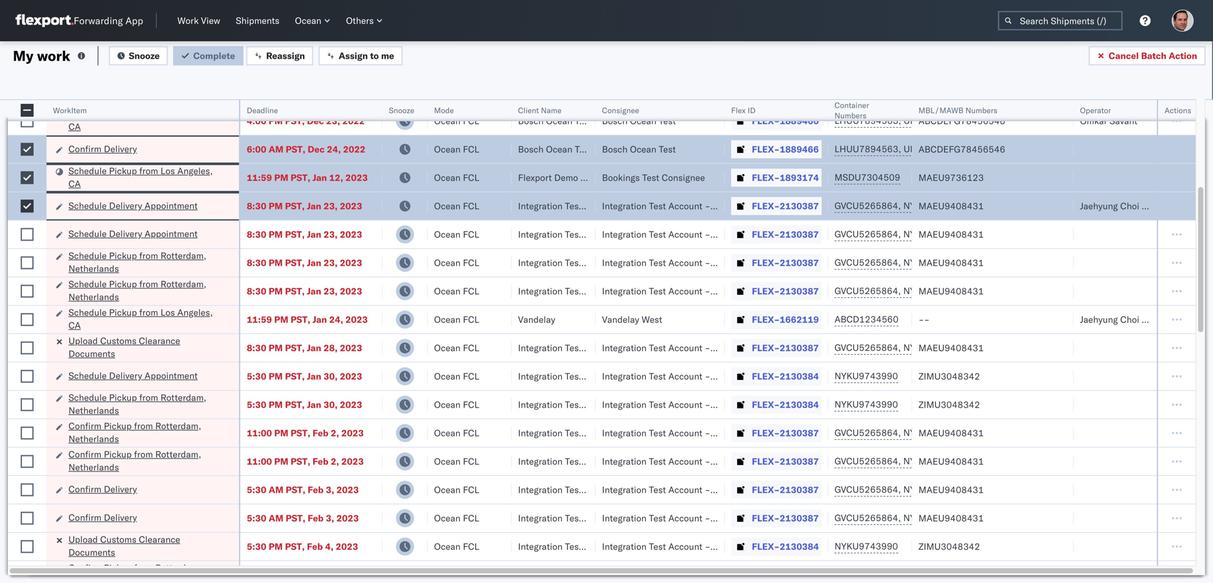 Task type: locate. For each thing, give the bounding box(es) containing it.
11:59 down '6:00'
[[247, 172, 272, 183]]

-
[[705, 201, 710, 212], [1142, 201, 1147, 212], [705, 229, 710, 240], [705, 257, 710, 269], [705, 286, 710, 297], [919, 314, 924, 326], [924, 314, 930, 326], [705, 343, 710, 354], [705, 371, 710, 382], [705, 400, 710, 411], [705, 428, 710, 439], [705, 456, 710, 468], [705, 485, 710, 496], [705, 513, 710, 524], [705, 542, 710, 553]]

28,
[[324, 343, 338, 354]]

10 integration from the top
[[602, 485, 647, 496]]

angeles, for 11:59 pm pst, jan 24, 2023
[[177, 307, 213, 318]]

6 2130387 from the top
[[780, 428, 819, 439]]

2 vertical spatial schedule delivery appointment link
[[68, 370, 198, 383]]

1 confirm from the top
[[68, 108, 101, 119]]

app
[[125, 15, 143, 27]]

0 vertical spatial upload
[[68, 336, 98, 347]]

1 confirm delivery link from the top
[[68, 143, 137, 156]]

9 integration test account - karl lagerfeld from the top
[[602, 456, 770, 468]]

confirm delivery for 2nd confirm delivery link from the bottom of the page
[[68, 484, 137, 495]]

work view
[[177, 15, 220, 26]]

flex-2130387 button
[[731, 197, 822, 215], [731, 197, 822, 215], [731, 226, 822, 244], [731, 226, 822, 244], [731, 254, 822, 272], [731, 254, 822, 272], [731, 283, 822, 301], [731, 283, 822, 301], [731, 339, 822, 358], [731, 339, 822, 358], [731, 425, 822, 443], [731, 425, 822, 443], [731, 453, 822, 471], [731, 453, 822, 471], [731, 482, 822, 500], [731, 482, 822, 500], [731, 510, 822, 528], [731, 510, 822, 528]]

0 vertical spatial 5:30 am pst, feb 3, 2023
[[247, 485, 359, 496]]

0 vertical spatial clearance
[[139, 336, 180, 347]]

2 8:30 from the top
[[247, 229, 266, 240]]

lagerfeld
[[732, 201, 770, 212], [732, 229, 770, 240], [732, 257, 770, 269], [732, 286, 770, 297], [732, 343, 770, 354], [732, 371, 770, 382], [732, 400, 770, 411], [732, 428, 770, 439], [732, 456, 770, 468], [732, 485, 770, 496], [732, 513, 770, 524], [732, 542, 770, 553]]

2 vertical spatial confirm pickup from rotterdam, netherlands button
[[68, 562, 222, 584]]

0 vertical spatial schedule pickup from rotterdam, netherlands button
[[68, 250, 222, 277]]

schedule pickup from los angeles, ca link for 11:59 pm pst, jan 12, 2023
[[68, 165, 222, 191]]

0 vertical spatial lhuu7894563, uetu5238478
[[835, 115, 966, 126]]

me
[[381, 50, 394, 61]]

1 ca from the top
[[68, 121, 81, 132]]

8:30 pm pst, jan 23, 2023
[[247, 201, 362, 212], [247, 229, 362, 240], [247, 257, 362, 269], [247, 286, 362, 297]]

maeu9408431 for schedule pickup from rotterdam, netherlands 'link' associated with 8:30 pm pst, jan 23, 2023
[[919, 286, 984, 297]]

lhuu7894563, uetu5238478 up msdu7304509
[[835, 143, 966, 155]]

2130384
[[780, 371, 819, 382], [780, 400, 819, 411], [780, 542, 819, 553]]

pickup for 2nd the confirm pickup from rotterdam, netherlands button from the bottom
[[104, 449, 132, 461]]

schedule delivery appointment link for 1st schedule delivery appointment button from the top
[[68, 200, 198, 213]]

8 gvcu5265864, nyku9743990 from the top
[[835, 484, 967, 496]]

2 gvcu5265864, nyku9743990 from the top
[[835, 229, 967, 240]]

6 schedule from the top
[[68, 307, 107, 318]]

1 vertical spatial 30,
[[324, 400, 338, 411]]

0 vertical spatial schedule pickup from los angeles, ca button
[[68, 165, 222, 192]]

9 2130387 from the top
[[780, 513, 819, 524]]

1 horizontal spatial snooze
[[389, 106, 414, 115]]

2 vertical spatial angeles,
[[177, 307, 213, 318]]

2 zimu3048342 from the top
[[919, 400, 980, 411]]

2 clearance from the top
[[139, 535, 180, 546]]

lhuu7894563, up msdu7304509
[[835, 143, 901, 155]]

customs
[[100, 336, 136, 347], [100, 535, 136, 546]]

bosch
[[518, 115, 544, 127], [602, 115, 628, 127], [518, 144, 544, 155], [602, 144, 628, 155]]

1 vertical spatial 2022
[[343, 144, 365, 155]]

1 vertical spatial 11:00
[[247, 456, 272, 468]]

1 vertical spatial flex-2130384
[[752, 400, 819, 411]]

flex-2130384 button
[[731, 368, 822, 386], [731, 368, 822, 386], [731, 396, 822, 414], [731, 396, 822, 414], [731, 538, 822, 556], [731, 538, 822, 556]]

1 vertical spatial 5:30 am pst, feb 3, 2023
[[247, 513, 359, 524]]

None checkbox
[[21, 143, 34, 156], [21, 314, 34, 327], [21, 370, 34, 383], [21, 456, 34, 469], [21, 484, 34, 497], [21, 513, 34, 525], [21, 541, 34, 554], [21, 143, 34, 156], [21, 314, 34, 327], [21, 370, 34, 383], [21, 456, 34, 469], [21, 484, 34, 497], [21, 513, 34, 525], [21, 541, 34, 554]]

5 2130387 from the top
[[780, 343, 819, 354]]

2130384 for schedule delivery appointment
[[780, 371, 819, 382]]

1 vertical spatial flex-1889466
[[752, 144, 819, 155]]

container
[[835, 100, 869, 110]]

8:30 pm pst, jan 23, 2023 for schedule delivery appointment link related to 1st schedule delivery appointment button from the top
[[247, 201, 362, 212]]

jaehyung
[[1080, 201, 1118, 212]]

schedule pickup from rotterdam, netherlands for 8:30 pm pst, jan 23, 2023
[[68, 279, 206, 303]]

2 schedule delivery appointment from the top
[[68, 228, 198, 240]]

1 vertical spatial 24,
[[329, 314, 343, 326]]

11:59
[[247, 172, 272, 183], [247, 314, 272, 326]]

1 11:59 from the top
[[247, 172, 272, 183]]

2 confirm pickup from rotterdam, netherlands button from the top
[[68, 449, 222, 476]]

2 vertical spatial confirm delivery link
[[68, 512, 137, 525]]

schedule delivery appointment link for 2nd schedule delivery appointment button from the top of the page
[[68, 228, 198, 241]]

agen
[[1196, 201, 1213, 212]]

snooze button
[[109, 46, 168, 66]]

0 vertical spatial upload customs clearance documents link
[[68, 335, 222, 361]]

0 horizontal spatial vandelay
[[518, 314, 555, 326]]

1 vertical spatial abcdefg78456546
[[919, 144, 1005, 155]]

schedule delivery appointment for schedule delivery appointment link related to 1st schedule delivery appointment button from the top
[[68, 200, 198, 212]]

1 vertical spatial dec
[[308, 144, 325, 155]]

pickup inside confirm pickup from los angeles, ca
[[104, 108, 132, 119]]

0 vertical spatial confirm pickup from rotterdam, netherlands link
[[68, 420, 222, 446]]

abcdefg78456546 for 6:00 am pst, dec 24, 2022
[[919, 144, 1005, 155]]

1 vertical spatial 5:30 pm pst, jan 30, 2023
[[247, 400, 362, 411]]

operator
[[1080, 106, 1111, 115]]

pickup for schedule pickup from los angeles, ca button corresponding to 11:59 pm pst, jan 24, 2023
[[109, 307, 137, 318]]

5 integration from the top
[[602, 343, 647, 354]]

1 karl from the top
[[713, 201, 729, 212]]

1 vertical spatial clearance
[[139, 535, 180, 546]]

integration test account - karl lagerfeld
[[602, 201, 770, 212], [602, 229, 770, 240], [602, 257, 770, 269], [602, 286, 770, 297], [602, 343, 770, 354], [602, 371, 770, 382], [602, 400, 770, 411], [602, 428, 770, 439], [602, 456, 770, 468], [602, 485, 770, 496], [602, 513, 770, 524], [602, 542, 770, 553]]

confirm delivery for first confirm delivery link from the bottom of the page
[[68, 513, 137, 524]]

0 vertical spatial schedule delivery appointment button
[[68, 200, 198, 214]]

flex-1889466
[[752, 115, 819, 127], [752, 144, 819, 155]]

2 confirm pickup from rotterdam, netherlands from the top
[[68, 449, 201, 473]]

1 vertical spatial schedule pickup from los angeles, ca button
[[68, 306, 222, 334]]

abcd1234560
[[835, 314, 899, 325]]

11:00
[[247, 428, 272, 439], [247, 456, 272, 468]]

24, for 2022
[[327, 144, 341, 155]]

7 fcl from the top
[[463, 286, 479, 297]]

0 vertical spatial flex-1889466
[[752, 115, 819, 127]]

2 schedule pickup from los angeles, ca from the top
[[68, 307, 213, 331]]

2 vertical spatial schedule delivery appointment
[[68, 370, 198, 382]]

from for schedule pickup from los angeles, ca link related to 11:59 pm pst, jan 24, 2023
[[139, 307, 158, 318]]

0 vertical spatial confirm pickup from rotterdam, netherlands button
[[68, 420, 222, 447]]

2 2130387 from the top
[[780, 229, 819, 240]]

1889466 for 4:00 pm pst, dec 23, 2022
[[780, 115, 819, 127]]

2 3, from the top
[[326, 513, 334, 524]]

0 vertical spatial 11:59
[[247, 172, 272, 183]]

consignee for bookings test consignee
[[662, 172, 705, 183]]

0 vertical spatial flex-2130384
[[752, 371, 819, 382]]

forwarding app
[[74, 15, 143, 27]]

confirm for first confirm delivery link from the bottom of the page
[[68, 513, 101, 524]]

1 vertical spatial upload
[[68, 535, 98, 546]]

7 gvcu5265864, nyku9743990 from the top
[[835, 456, 967, 467]]

schedule pickup from los angeles, ca link
[[68, 165, 222, 191], [68, 306, 222, 332]]

5:30 pm pst, feb 4, 2023
[[247, 542, 358, 553]]

0 vertical spatial customs
[[100, 336, 136, 347]]

4 gvcu5265864, nyku9743990 from the top
[[835, 285, 967, 297]]

2022 up 6:00 am pst, dec 24, 2022
[[342, 115, 365, 127]]

2 flex- from the top
[[752, 144, 780, 155]]

5 karl from the top
[[713, 343, 729, 354]]

1 vertical spatial angeles,
[[177, 165, 213, 177]]

gvcu5265864,
[[835, 200, 901, 212], [835, 229, 901, 240], [835, 257, 901, 268], [835, 285, 901, 297], [835, 342, 901, 354], [835, 428, 901, 439], [835, 456, 901, 467], [835, 484, 901, 496], [835, 513, 901, 524]]

zimu3048342 for schedule delivery appointment
[[919, 371, 980, 382]]

client
[[518, 106, 539, 115]]

confirm for 2nd confirm delivery link from the bottom of the page
[[68, 484, 101, 495]]

0 vertical spatial confirm delivery
[[68, 143, 137, 155]]

reassign button
[[246, 46, 313, 66]]

4 karl from the top
[[713, 286, 729, 297]]

0 vertical spatial angeles,
[[172, 108, 208, 119]]

confirm delivery button
[[68, 143, 137, 157], [68, 483, 137, 498], [68, 512, 137, 526]]

resize handle column header
[[31, 100, 47, 584], [223, 100, 239, 584], [367, 100, 382, 584], [412, 100, 428, 584], [496, 100, 512, 584], [580, 100, 596, 584], [709, 100, 725, 584], [813, 100, 828, 584], [897, 100, 912, 584], [1058, 100, 1074, 584], [1142, 100, 1157, 584], [1180, 100, 1196, 584]]

1 2130387 from the top
[[780, 201, 819, 212]]

1889466 right id
[[780, 115, 819, 127]]

snooze left mode
[[389, 106, 414, 115]]

0 vertical spatial 2022
[[342, 115, 365, 127]]

0 vertical spatial documents
[[68, 348, 115, 360]]

1 vertical spatial confirm delivery button
[[68, 483, 137, 498]]

confirm inside confirm pickup from los angeles, ca
[[68, 108, 101, 119]]

8 2130387 from the top
[[780, 485, 819, 496]]

ocean fcl
[[434, 115, 479, 127], [434, 144, 479, 155], [434, 172, 479, 183], [434, 201, 479, 212], [434, 229, 479, 240], [434, 257, 479, 269], [434, 286, 479, 297], [434, 314, 479, 326], [434, 343, 479, 354], [434, 371, 479, 382], [434, 400, 479, 411], [434, 428, 479, 439], [434, 456, 479, 468], [434, 485, 479, 496], [434, 513, 479, 524], [434, 542, 479, 553]]

delivery
[[104, 143, 137, 155], [109, 200, 142, 212], [109, 228, 142, 240], [109, 370, 142, 382], [104, 484, 137, 495], [104, 513, 137, 524]]

0 vertical spatial uetu5238478
[[904, 115, 966, 126]]

1 vertical spatial confirm delivery
[[68, 484, 137, 495]]

0 vertical spatial ca
[[68, 121, 81, 132]]

1 upload customs clearance documents link from the top
[[68, 335, 222, 361]]

8:30 pm pst, jan 23, 2023 for schedule delivery appointment link corresponding to 2nd schedule delivery appointment button from the top of the page
[[247, 229, 362, 240]]

2 gvcu5265864, from the top
[[835, 229, 901, 240]]

11:59 for 11:59 pm pst, jan 24, 2023
[[247, 314, 272, 326]]

workitem
[[53, 106, 87, 115]]

4 flex- from the top
[[752, 201, 780, 212]]

1 vertical spatial schedule pickup from rotterdam, netherlands link
[[68, 278, 222, 304]]

from for 1st the confirm pickup from rotterdam, netherlands button's confirm pickup from rotterdam, netherlands link
[[134, 421, 153, 432]]

3 am from the top
[[269, 513, 283, 524]]

los
[[155, 108, 170, 119], [161, 165, 175, 177], [161, 307, 175, 318]]

12 flex- from the top
[[752, 428, 780, 439]]

0 vertical spatial 5:30 pm pst, jan 30, 2023
[[247, 371, 362, 382]]

2 flex-2130387 from the top
[[752, 229, 819, 240]]

my work
[[13, 47, 70, 65]]

confirm for confirm pickup from los angeles, ca link
[[68, 108, 101, 119]]

zimu3048342 for schedule pickup from rotterdam, netherlands
[[919, 400, 980, 411]]

upload customs clearance documents
[[68, 336, 180, 360], [68, 535, 180, 559]]

1 vertical spatial uetu5238478
[[904, 143, 966, 155]]

origin
[[1169, 201, 1194, 212]]

ca inside confirm pickup from los angeles, ca
[[68, 121, 81, 132]]

schedule pickup from rotterdam, netherlands button for 5:30 pm pst, jan 30, 2023
[[68, 392, 222, 419]]

snooze down the app
[[129, 50, 160, 61]]

1889466
[[780, 115, 819, 127], [780, 144, 819, 155]]

0 vertical spatial confirm pickup from rotterdam, netherlands
[[68, 421, 201, 445]]

None checkbox
[[21, 104, 34, 117], [21, 115, 34, 128], [21, 171, 34, 184], [21, 200, 34, 213], [21, 228, 34, 241], [21, 257, 34, 270], [21, 285, 34, 298], [21, 342, 34, 355], [21, 399, 34, 412], [21, 427, 34, 440], [21, 104, 34, 117], [21, 115, 34, 128], [21, 171, 34, 184], [21, 200, 34, 213], [21, 228, 34, 241], [21, 257, 34, 270], [21, 285, 34, 298], [21, 342, 34, 355], [21, 399, 34, 412], [21, 427, 34, 440]]

los inside confirm pickup from los angeles, ca
[[155, 108, 170, 119]]

2 vertical spatial zimu3048342
[[919, 542, 980, 553]]

flex-1889466 up flex-1893174
[[752, 144, 819, 155]]

upload customs clearance documents for first upload customs clearance documents link from the bottom of the page
[[68, 535, 180, 559]]

confirm pickup from rotterdam, netherlands
[[68, 421, 201, 445], [68, 449, 201, 473], [68, 563, 201, 584]]

0 vertical spatial 2,
[[331, 428, 339, 439]]

7 ocean fcl from the top
[[434, 286, 479, 297]]

2 vertical spatial confirm pickup from rotterdam, netherlands
[[68, 563, 201, 584]]

1 gvcu5265864, nyku9743990 from the top
[[835, 200, 967, 212]]

5 maeu9408431 from the top
[[919, 343, 984, 354]]

11:59 up 8:30 pm pst, jan 28, 2023
[[247, 314, 272, 326]]

work view link
[[172, 12, 225, 29]]

maeu9408431 for confirm pickup from rotterdam, netherlands link associated with 2nd the confirm pickup from rotterdam, netherlands button from the bottom
[[919, 456, 984, 468]]

0 vertical spatial appointment
[[145, 200, 198, 212]]

lhuu7894563, uetu5238478 for 6:00 am pst, dec 24, 2022
[[835, 143, 966, 155]]

3 2130384 from the top
[[780, 542, 819, 553]]

3 confirm delivery link from the top
[[68, 512, 137, 525]]

flex-1893174 button
[[731, 169, 822, 187], [731, 169, 822, 187]]

confirm for 1st the confirm pickup from rotterdam, netherlands button's confirm pickup from rotterdam, netherlands link
[[68, 421, 101, 432]]

confirm pickup from rotterdam, netherlands link for 1st the confirm pickup from rotterdam, netherlands button
[[68, 420, 222, 446]]

24, up 12,
[[327, 144, 341, 155]]

shipments
[[236, 15, 279, 26]]

0 vertical spatial 1889466
[[780, 115, 819, 127]]

0 vertical spatial schedule pickup from rotterdam, netherlands link
[[68, 250, 222, 275]]

angeles,
[[172, 108, 208, 119], [177, 165, 213, 177], [177, 307, 213, 318]]

los for 11:59 pm pst, jan 12, 2023
[[161, 165, 175, 177]]

snooze
[[129, 50, 160, 61], [389, 106, 414, 115]]

pst,
[[285, 115, 305, 127], [286, 144, 305, 155], [291, 172, 310, 183], [285, 201, 305, 212], [285, 229, 305, 240], [285, 257, 305, 269], [285, 286, 305, 297], [291, 314, 310, 326], [285, 343, 305, 354], [285, 371, 305, 382], [285, 400, 305, 411], [291, 428, 310, 439], [291, 456, 310, 468], [286, 485, 305, 496], [286, 513, 305, 524], [285, 542, 305, 553]]

integration
[[602, 201, 647, 212], [602, 229, 647, 240], [602, 257, 647, 269], [602, 286, 647, 297], [602, 343, 647, 354], [602, 371, 647, 382], [602, 400, 647, 411], [602, 428, 647, 439], [602, 456, 647, 468], [602, 485, 647, 496], [602, 513, 647, 524], [602, 542, 647, 553]]

gvcu5265864, nyku9743990 for schedule delivery appointment link corresponding to 2nd schedule delivery appointment button from the top of the page
[[835, 229, 967, 240]]

6 gvcu5265864, nyku9743990 from the top
[[835, 428, 967, 439]]

3,
[[326, 485, 334, 496], [326, 513, 334, 524]]

1 vertical spatial confirm pickup from rotterdam, netherlands button
[[68, 449, 222, 476]]

0 vertical spatial schedule pickup from los angeles, ca link
[[68, 165, 222, 191]]

7 confirm from the top
[[68, 563, 101, 574]]

angeles, inside confirm pickup from los angeles, ca
[[172, 108, 208, 119]]

12,
[[329, 172, 343, 183]]

2 vertical spatial schedule pickup from rotterdam, netherlands
[[68, 392, 206, 417]]

2 8:30 pm pst, jan 23, 2023 from the top
[[247, 229, 362, 240]]

1 vertical spatial 2130384
[[780, 400, 819, 411]]

2 ca from the top
[[68, 178, 81, 190]]

schedule delivery appointment link for 1st schedule delivery appointment button from the bottom of the page
[[68, 370, 198, 383]]

snooze inside button
[[129, 50, 160, 61]]

1 vertical spatial 11:59
[[247, 314, 272, 326]]

2 11:59 from the top
[[247, 314, 272, 326]]

1889466 for 6:00 am pst, dec 24, 2022
[[780, 144, 819, 155]]

2022 up 12,
[[343, 144, 365, 155]]

schedule pickup from los angeles, ca button
[[68, 165, 222, 192], [68, 306, 222, 334]]

maeu9408431 for schedule delivery appointment link related to 1st schedule delivery appointment button from the top
[[919, 201, 984, 212]]

dec up 6:00 am pst, dec 24, 2022
[[307, 115, 324, 127]]

2 vertical spatial schedule delivery appointment button
[[68, 370, 198, 384]]

2 maeu9408431 from the top
[[919, 229, 984, 240]]

24,
[[327, 144, 341, 155], [329, 314, 343, 326]]

1 vertical spatial confirm delivery link
[[68, 483, 137, 496]]

forwarding app link
[[16, 14, 143, 27]]

1 vertical spatial schedule pickup from rotterdam, netherlands button
[[68, 278, 222, 305]]

bosch ocean test
[[518, 115, 592, 127], [602, 115, 676, 127], [518, 144, 592, 155], [602, 144, 676, 155]]

2 vertical spatial confirm pickup from rotterdam, netherlands link
[[68, 562, 222, 584]]

9 resize handle column header from the left
[[897, 100, 912, 584]]

am for third confirm delivery link from the bottom of the page
[[269, 144, 283, 155]]

23,
[[326, 115, 340, 127], [324, 201, 338, 212], [324, 229, 338, 240], [324, 257, 338, 269], [324, 286, 338, 297]]

2 abcdefg78456546 from the top
[[919, 144, 1005, 155]]

vandelay for vandelay west
[[602, 314, 639, 326]]

2 vertical spatial schedule pickup from rotterdam, netherlands link
[[68, 392, 222, 418]]

0 vertical spatial 11:00 pm pst, feb 2, 2023
[[247, 428, 364, 439]]

confirm
[[68, 108, 101, 119], [68, 143, 101, 155], [68, 421, 101, 432], [68, 449, 101, 461], [68, 484, 101, 495], [68, 513, 101, 524], [68, 563, 101, 574]]

12 integration from the top
[[602, 542, 647, 553]]

flexport demo consignee
[[518, 172, 624, 183]]

1 uetu5238478 from the top
[[904, 115, 966, 126]]

2 schedule pickup from rotterdam, netherlands link from the top
[[68, 278, 222, 304]]

1 vertical spatial schedule pickup from los angeles, ca
[[68, 307, 213, 331]]

0 vertical spatial schedule delivery appointment
[[68, 200, 198, 212]]

2 uetu5238478 from the top
[[904, 143, 966, 155]]

1 vertical spatial lhuu7894563, uetu5238478
[[835, 143, 966, 155]]

lhuu7894563, uetu5238478 down container
[[835, 115, 966, 126]]

16 flex- from the top
[[752, 542, 780, 553]]

am for 2nd confirm delivery link from the bottom of the page
[[269, 485, 283, 496]]

0 vertical spatial 2130384
[[780, 371, 819, 382]]

1 vertical spatial 2,
[[331, 456, 339, 468]]

action
[[1169, 50, 1197, 61]]

12 resize handle column header from the left
[[1180, 100, 1196, 584]]

5:30 pm pst, jan 30, 2023
[[247, 371, 362, 382], [247, 400, 362, 411]]

3 schedule delivery appointment button from the top
[[68, 370, 198, 384]]

flex-2130384 for schedule delivery appointment
[[752, 371, 819, 382]]

0 vertical spatial los
[[155, 108, 170, 119]]

1 abcdefg78456546 from the top
[[919, 115, 1005, 127]]

ocean inside button
[[295, 15, 321, 26]]

confirm pickup from los angeles, ca link
[[68, 108, 222, 133]]

numbers inside container numbers
[[835, 111, 867, 120]]

vandelay for vandelay
[[518, 314, 555, 326]]

uetu5238478 for 4:00 pm pst, dec 23, 2022
[[904, 115, 966, 126]]

0 vertical spatial confirm delivery button
[[68, 143, 137, 157]]

maeu9408431
[[919, 201, 984, 212], [919, 229, 984, 240], [919, 257, 984, 269], [919, 286, 984, 297], [919, 343, 984, 354], [919, 428, 984, 439], [919, 456, 984, 468], [919, 485, 984, 496], [919, 513, 984, 524]]

flex-2130387
[[752, 201, 819, 212], [752, 229, 819, 240], [752, 257, 819, 269], [752, 286, 819, 297], [752, 343, 819, 354], [752, 428, 819, 439], [752, 456, 819, 468], [752, 485, 819, 496], [752, 513, 819, 524]]

2 confirm delivery link from the top
[[68, 483, 137, 496]]

flex-1889466 for 4:00 pm pst, dec 23, 2022
[[752, 115, 819, 127]]

2 resize handle column header from the left
[[223, 100, 239, 584]]

1 vertical spatial 3,
[[326, 513, 334, 524]]

3 account from the top
[[668, 257, 702, 269]]

1 vertical spatial upload customs clearance documents link
[[68, 534, 222, 560]]

1 vertical spatial 11:00 pm pst, feb 2, 2023
[[247, 456, 364, 468]]

from for 5:30 pm pst, jan 30, 2023's schedule pickup from rotterdam, netherlands 'link'
[[139, 392, 158, 404]]

5 5:30 from the top
[[247, 542, 266, 553]]

schedule pickup from los angeles, ca for 11:59 pm pst, jan 24, 2023
[[68, 307, 213, 331]]

3 netherlands from the top
[[68, 405, 119, 417]]

0 vertical spatial zimu3048342
[[919, 371, 980, 382]]

1 vertical spatial schedule delivery appointment
[[68, 228, 198, 240]]

pickup for schedule pickup from rotterdam, netherlands button associated with 5:30 pm pst, jan 30, 2023
[[109, 392, 137, 404]]

9 gvcu5265864, from the top
[[835, 513, 901, 524]]

feb
[[313, 428, 328, 439], [313, 456, 328, 468], [308, 485, 324, 496], [308, 513, 324, 524], [307, 542, 323, 553]]

5 gvcu5265864, from the top
[[835, 342, 901, 354]]

2 vertical spatial los
[[161, 307, 175, 318]]

upload customs clearance documents for first upload customs clearance documents link
[[68, 336, 180, 360]]

7 flex- from the top
[[752, 286, 780, 297]]

lhuu7894563,
[[835, 115, 901, 126], [835, 143, 901, 155]]

0 vertical spatial 3,
[[326, 485, 334, 496]]

1 vertical spatial confirm pickup from rotterdam, netherlands link
[[68, 449, 222, 474]]

1 vertical spatial zimu3048342
[[919, 400, 980, 411]]

clearance
[[139, 336, 180, 347], [139, 535, 180, 546]]

1 vertical spatial schedule delivery appointment button
[[68, 228, 198, 242]]

2 fcl from the top
[[463, 144, 479, 155]]

from inside confirm pickup from los angeles, ca
[[134, 108, 153, 119]]

24, up 28,
[[329, 314, 343, 326]]

2 vertical spatial schedule pickup from rotterdam, netherlands button
[[68, 392, 222, 419]]

account
[[668, 201, 702, 212], [668, 229, 702, 240], [668, 257, 702, 269], [668, 286, 702, 297], [668, 343, 702, 354], [668, 371, 702, 382], [668, 400, 702, 411], [668, 428, 702, 439], [668, 456, 702, 468], [668, 485, 702, 496], [668, 513, 702, 524], [668, 542, 702, 553]]

2 vertical spatial 2130384
[[780, 542, 819, 553]]

2 upload from the top
[[68, 535, 98, 546]]

rotterdam,
[[161, 250, 206, 262], [161, 279, 206, 290], [161, 392, 206, 404], [155, 421, 201, 432], [155, 449, 201, 461], [155, 563, 201, 574]]

15 flex- from the top
[[752, 513, 780, 524]]

consignee
[[602, 106, 639, 115], [580, 172, 624, 183], [662, 172, 705, 183]]

1 vertical spatial schedule pickup from los angeles, ca link
[[68, 306, 222, 332]]

schedule pickup from rotterdam, netherlands link
[[68, 250, 222, 275], [68, 278, 222, 304], [68, 392, 222, 418]]

pickup for schedule pickup from los angeles, ca button corresponding to 11:59 pm pst, jan 12, 2023
[[109, 165, 137, 177]]

8:30
[[247, 201, 266, 212], [247, 229, 266, 240], [247, 257, 266, 269], [247, 286, 266, 297], [247, 343, 266, 354]]

dec up 11:59 pm pst, jan 12, 2023 on the left of page
[[308, 144, 325, 155]]

1 schedule pickup from rotterdam, netherlands button from the top
[[68, 250, 222, 277]]

1 vertical spatial am
[[269, 485, 283, 496]]

0 vertical spatial 24,
[[327, 144, 341, 155]]

7 flex-2130387 from the top
[[752, 456, 819, 468]]

upload
[[68, 336, 98, 347], [68, 535, 98, 546]]

numbers right the mbl/mawb
[[965, 106, 997, 115]]

0 vertical spatial lhuu7894563,
[[835, 115, 901, 126]]

confirm for third the confirm pickup from rotterdam, netherlands button from the top's confirm pickup from rotterdam, netherlands link
[[68, 563, 101, 574]]

1 vertical spatial schedule pickup from rotterdam, netherlands
[[68, 279, 206, 303]]

1 vertical spatial schedule delivery appointment link
[[68, 228, 198, 241]]

cancel batch action
[[1109, 50, 1197, 61]]

lhuu7894563, for 4:00 pm pst, dec 23, 2022
[[835, 115, 901, 126]]

1 vertical spatial appointment
[[145, 228, 198, 240]]

schedule pickup from rotterdam, netherlands link for 5:30 pm pst, jan 30, 2023
[[68, 392, 222, 418]]

0 vertical spatial schedule delivery appointment link
[[68, 200, 198, 213]]

30, for schedule pickup from rotterdam, netherlands
[[324, 400, 338, 411]]

1 vertical spatial documents
[[68, 547, 115, 559]]

5:30 pm pst, jan 30, 2023 for schedule delivery appointment
[[247, 371, 362, 382]]

flex-1889466 for 6:00 am pst, dec 24, 2022
[[752, 144, 819, 155]]

lhuu7894563, down container
[[835, 115, 901, 126]]

1 lagerfeld from the top
[[732, 201, 770, 212]]

4 2130387 from the top
[[780, 286, 819, 297]]

flex-1889466 right flex
[[752, 115, 819, 127]]

test
[[575, 115, 592, 127], [659, 115, 676, 127], [575, 144, 592, 155], [659, 144, 676, 155], [642, 172, 659, 183], [649, 201, 666, 212], [1150, 201, 1167, 212], [649, 229, 666, 240], [649, 257, 666, 269], [649, 286, 666, 297], [649, 343, 666, 354], [649, 371, 666, 382], [649, 400, 666, 411], [649, 428, 666, 439], [649, 456, 666, 468], [649, 485, 666, 496], [649, 513, 666, 524], [649, 542, 666, 553]]

1 horizontal spatial numbers
[[965, 106, 997, 115]]

0 horizontal spatial numbers
[[835, 111, 867, 120]]

flex-1893174
[[752, 172, 819, 183]]

10 ocean fcl from the top
[[434, 371, 479, 382]]

1 vertical spatial 1889466
[[780, 144, 819, 155]]

5:30
[[247, 371, 266, 382], [247, 400, 266, 411], [247, 485, 266, 496], [247, 513, 266, 524], [247, 542, 266, 553]]

6 flex- from the top
[[752, 257, 780, 269]]

schedule pickup from rotterdam, netherlands
[[68, 250, 206, 275], [68, 279, 206, 303], [68, 392, 206, 417]]

1 vertical spatial ca
[[68, 178, 81, 190]]

numbers down container
[[835, 111, 867, 120]]

9 flex- from the top
[[752, 343, 780, 354]]

confirm delivery
[[68, 143, 137, 155], [68, 484, 137, 495], [68, 513, 137, 524]]

8 maeu9408431 from the top
[[919, 485, 984, 496]]

0 vertical spatial dec
[[307, 115, 324, 127]]

3 resize handle column header from the left
[[367, 100, 382, 584]]

11:00 pm pst, feb 2, 2023
[[247, 428, 364, 439], [247, 456, 364, 468]]

2 vertical spatial confirm delivery button
[[68, 512, 137, 526]]

maeu9408431 for 2nd confirm delivery link from the bottom of the page
[[919, 485, 984, 496]]

0 vertical spatial abcdefg78456546
[[919, 115, 1005, 127]]

2023
[[345, 172, 368, 183], [340, 201, 362, 212], [340, 229, 362, 240], [340, 257, 362, 269], [340, 286, 362, 297], [345, 314, 368, 326], [340, 343, 362, 354], [340, 371, 362, 382], [340, 400, 362, 411], [341, 428, 364, 439], [341, 456, 364, 468], [336, 485, 359, 496], [336, 513, 359, 524], [336, 542, 358, 553]]

from
[[134, 108, 153, 119], [139, 165, 158, 177], [139, 250, 158, 262], [139, 279, 158, 290], [139, 307, 158, 318], [139, 392, 158, 404], [134, 421, 153, 432], [134, 449, 153, 461], [134, 563, 153, 574]]

3 flex-2130387 from the top
[[752, 257, 819, 269]]

0 vertical spatial schedule pickup from rotterdam, netherlands
[[68, 250, 206, 275]]

1889466 up 1893174
[[780, 144, 819, 155]]

karl
[[713, 201, 729, 212], [713, 229, 729, 240], [713, 257, 729, 269], [713, 286, 729, 297], [713, 343, 729, 354], [713, 371, 729, 382], [713, 400, 729, 411], [713, 428, 729, 439], [713, 456, 729, 468], [713, 485, 729, 496], [713, 513, 729, 524], [713, 542, 729, 553]]

appointment
[[145, 200, 198, 212], [145, 228, 198, 240], [145, 370, 198, 382]]



Task type: vqa. For each thing, say whether or not it's contained in the screenshot.


Task type: describe. For each thing, give the bounding box(es) containing it.
workitem button
[[47, 103, 226, 116]]

gvcu5265864, nyku9743990 for first confirm delivery link from the bottom of the page
[[835, 513, 967, 524]]

shipments link
[[231, 12, 285, 29]]

5:30 pm pst, jan 30, 2023 for schedule pickup from rotterdam, netherlands
[[247, 400, 362, 411]]

2130384 for schedule pickup from rotterdam, netherlands
[[780, 400, 819, 411]]

3 confirm pickup from rotterdam, netherlands button from the top
[[68, 562, 222, 584]]

4 ocean fcl from the top
[[434, 201, 479, 212]]

dec for 23,
[[307, 115, 324, 127]]

11 resize handle column header from the left
[[1142, 100, 1157, 584]]

7 2130387 from the top
[[780, 456, 819, 468]]

demo
[[554, 172, 578, 183]]

3 2130387 from the top
[[780, 257, 819, 269]]

from for confirm pickup from los angeles, ca link
[[134, 108, 153, 119]]

from for confirm pickup from rotterdam, netherlands link associated with 2nd the confirm pickup from rotterdam, netherlands button from the bottom
[[134, 449, 153, 461]]

consignee inside button
[[602, 106, 639, 115]]

mbl/mawb numbers
[[919, 106, 997, 115]]

forwarding
[[74, 15, 123, 27]]

assign to me button
[[319, 46, 403, 66]]

bookings test consignee
[[602, 172, 705, 183]]

consignee for flexport demo consignee
[[580, 172, 624, 183]]

flex id button
[[725, 103, 815, 116]]

schedule pickup from rotterdam, netherlands button for 8:30 pm pst, jan 23, 2023
[[68, 278, 222, 305]]

clearance for first upload customs clearance documents link from the bottom of the page
[[139, 535, 180, 546]]

maeu9408431 for first confirm delivery link from the bottom of the page
[[919, 513, 984, 524]]

2022 for 6:00 am pst, dec 24, 2022
[[343, 144, 365, 155]]

los for 11:59 pm pst, jan 24, 2023
[[161, 307, 175, 318]]

work
[[177, 15, 199, 26]]

others button
[[341, 12, 388, 29]]

11:59 pm pst, jan 24, 2023
[[247, 314, 368, 326]]

client name button
[[512, 103, 583, 116]]

3, for first confirm delivery link from the bottom of the page
[[326, 513, 334, 524]]

9 account from the top
[[668, 456, 702, 468]]

6 gvcu5265864, from the top
[[835, 428, 901, 439]]

3 zimu3048342 from the top
[[919, 542, 980, 553]]

clearance for first upload customs clearance documents link
[[139, 336, 180, 347]]

14 ocean fcl from the top
[[434, 485, 479, 496]]

feb for first confirm delivery link from the bottom of the page
[[308, 513, 324, 524]]

9 integration from the top
[[602, 456, 647, 468]]

1 2, from the top
[[331, 428, 339, 439]]

5 integration test account - karl lagerfeld from the top
[[602, 343, 770, 354]]

flex-2130384 for schedule pickup from rotterdam, netherlands
[[752, 400, 819, 411]]

numbers for mbl/mawb numbers
[[965, 106, 997, 115]]

confirm pickup from rotterdam, netherlands link for third the confirm pickup from rotterdam, netherlands button from the top
[[68, 562, 222, 584]]

8:30 pm pst, jan 23, 2023 for schedule pickup from rotterdam, netherlands 'link' associated with 8:30 pm pst, jan 23, 2023
[[247, 286, 362, 297]]

8:30 pm pst, jan 28, 2023
[[247, 343, 362, 354]]

assign
[[339, 50, 368, 61]]

4 gvcu5265864, from the top
[[835, 285, 901, 297]]

confirm pickup from los angeles, ca button
[[68, 108, 222, 135]]

1 resize handle column header from the left
[[31, 100, 47, 584]]

savant
[[1110, 115, 1137, 127]]

confirm for confirm pickup from rotterdam, netherlands link associated with 2nd the confirm pickup from rotterdam, netherlands button from the bottom
[[68, 449, 101, 461]]

3 karl from the top
[[713, 257, 729, 269]]

5 account from the top
[[668, 343, 702, 354]]

reassign
[[266, 50, 305, 61]]

6 ocean fcl from the top
[[434, 257, 479, 269]]

jaehyung choi - test origin agen
[[1080, 201, 1213, 212]]

los for 4:00 pm pst, dec 23, 2022
[[155, 108, 170, 119]]

msdu7304509
[[835, 172, 900, 183]]

10 account from the top
[[668, 485, 702, 496]]

11 integration from the top
[[602, 513, 647, 524]]

from for schedule pickup from rotterdam, netherlands 'link' associated with 8:30 pm pst, jan 23, 2023
[[139, 279, 158, 290]]

13 fcl from the top
[[463, 456, 479, 468]]

4 schedule from the top
[[68, 250, 107, 262]]

omkar savant
[[1080, 115, 1137, 127]]

gvcu5265864, nyku9743990 for confirm pickup from rotterdam, netherlands link associated with 2nd the confirm pickup from rotterdam, netherlands button from the bottom
[[835, 456, 967, 467]]

schedule pickup from rotterdam, netherlands link for 8:30 pm pst, jan 23, 2023
[[68, 278, 222, 304]]

10 flex- from the top
[[752, 371, 780, 382]]

actions
[[1165, 106, 1191, 115]]

pickup for 1st the confirm pickup from rotterdam, netherlands button
[[104, 421, 132, 432]]

1 customs from the top
[[100, 336, 136, 347]]

2 appointment from the top
[[145, 228, 198, 240]]

6 netherlands from the top
[[68, 576, 119, 584]]

angeles, for 11:59 pm pst, jan 12, 2023
[[177, 165, 213, 177]]

6:00
[[247, 144, 266, 155]]

--
[[919, 314, 930, 326]]

gvcu5265864, nyku9743990 for 2nd confirm delivery link from the bottom of the page
[[835, 484, 967, 496]]

3 confirm delivery button from the top
[[68, 512, 137, 526]]

1 5:30 am pst, feb 3, 2023 from the top
[[247, 485, 359, 496]]

confirm pickup from rotterdam, netherlands for confirm pickup from rotterdam, netherlands link associated with 2nd the confirm pickup from rotterdam, netherlands button from the bottom
[[68, 449, 201, 473]]

2 11:00 pm pst, feb 2, 2023 from the top
[[247, 456, 364, 468]]

ocean button
[[290, 12, 336, 29]]

1 account from the top
[[668, 201, 702, 212]]

1 netherlands from the top
[[68, 263, 119, 275]]

2 customs from the top
[[100, 535, 136, 546]]

pickup for 3rd schedule pickup from rotterdam, netherlands button from the bottom
[[109, 250, 137, 262]]

3 fcl from the top
[[463, 172, 479, 183]]

6:00 am pst, dec 24, 2022
[[247, 144, 365, 155]]

am for first confirm delivery link from the bottom of the page
[[269, 513, 283, 524]]

8 fcl from the top
[[463, 314, 479, 326]]

15 fcl from the top
[[463, 513, 479, 524]]

3 flex- from the top
[[752, 172, 780, 183]]

3 integration from the top
[[602, 257, 647, 269]]

6 integration test account - karl lagerfeld from the top
[[602, 371, 770, 382]]

container numbers button
[[828, 98, 899, 121]]

1 8:30 from the top
[[247, 201, 266, 212]]

deadline button
[[240, 103, 369, 116]]

mbl/mawb numbers button
[[912, 103, 1061, 116]]

1 gvcu5265864, from the top
[[835, 200, 901, 212]]

container numbers
[[835, 100, 869, 120]]

6 maeu9408431 from the top
[[919, 428, 984, 439]]

choi
[[1120, 201, 1139, 212]]

2 2, from the top
[[331, 456, 339, 468]]

confirm pickup from los angeles, ca
[[68, 108, 208, 132]]

6 fcl from the top
[[463, 257, 479, 269]]

1 schedule pickup from rotterdam, netherlands from the top
[[68, 250, 206, 275]]

my
[[13, 47, 33, 65]]

2 integration test account - karl lagerfeld from the top
[[602, 229, 770, 240]]

west
[[642, 314, 662, 326]]

1 upload from the top
[[68, 336, 98, 347]]

3 maeu9408431 from the top
[[919, 257, 984, 269]]

8 flex- from the top
[[752, 314, 780, 326]]

10 karl from the top
[[713, 485, 729, 496]]

ca for 11:59 pm pst, jan 12, 2023
[[68, 178, 81, 190]]

1 confirm delivery button from the top
[[68, 143, 137, 157]]

14 flex- from the top
[[752, 485, 780, 496]]

mode button
[[428, 103, 499, 116]]

13 flex- from the top
[[752, 456, 780, 468]]

5 8:30 from the top
[[247, 343, 266, 354]]

flexport
[[518, 172, 552, 183]]

2 documents from the top
[[68, 547, 115, 559]]

1 integration test account - karl lagerfeld from the top
[[602, 201, 770, 212]]

schedule pickup from los angeles, ca button for 11:59 pm pst, jan 12, 2023
[[68, 165, 222, 192]]

11:59 for 11:59 pm pst, jan 12, 2023
[[247, 172, 272, 183]]

11 fcl from the top
[[463, 400, 479, 411]]

4 5:30 from the top
[[247, 513, 266, 524]]

name
[[541, 106, 561, 115]]

2022 for 4:00 pm pst, dec 23, 2022
[[342, 115, 365, 127]]

numbers for container numbers
[[835, 111, 867, 120]]

maeu9736123
[[919, 172, 984, 183]]

1 documents from the top
[[68, 348, 115, 360]]

1893174
[[780, 172, 819, 183]]

schedule delivery appointment for schedule delivery appointment link corresponding to 2nd schedule delivery appointment button from the top of the page
[[68, 228, 198, 240]]

7 resize handle column header from the left
[[709, 100, 725, 584]]

client name
[[518, 106, 561, 115]]

9 fcl from the top
[[463, 343, 479, 354]]

12 account from the top
[[668, 542, 702, 553]]

schedule delivery appointment for 1st schedule delivery appointment button from the bottom of the page's schedule delivery appointment link
[[68, 370, 198, 382]]

cancel
[[1109, 50, 1139, 61]]

flex
[[731, 106, 746, 115]]

8 lagerfeld from the top
[[732, 428, 770, 439]]

others
[[346, 15, 374, 26]]

to
[[370, 50, 379, 61]]

consignee button
[[596, 103, 712, 116]]

work
[[37, 47, 70, 65]]

3 ocean fcl from the top
[[434, 172, 479, 183]]

5 netherlands from the top
[[68, 462, 119, 473]]

30, for schedule delivery appointment
[[324, 371, 338, 382]]

confirm delivery for third confirm delivery link from the bottom of the page
[[68, 143, 137, 155]]

7 gvcu5265864, from the top
[[835, 456, 901, 467]]

confirm pickup from rotterdam, netherlands for third the confirm pickup from rotterdam, netherlands button from the top's confirm pickup from rotterdam, netherlands link
[[68, 563, 201, 584]]

6 lagerfeld from the top
[[732, 371, 770, 382]]

uetu5238478 for 6:00 am pst, dec 24, 2022
[[904, 143, 966, 155]]

4 resize handle column header from the left
[[412, 100, 428, 584]]

omkar
[[1080, 115, 1107, 127]]

feb for confirm pickup from rotterdam, netherlands link associated with 2nd the confirm pickup from rotterdam, netherlands button from the bottom
[[313, 456, 328, 468]]

schedule pickup from los angeles, ca button for 11:59 pm pst, jan 24, 2023
[[68, 306, 222, 334]]

pickup for schedule pickup from rotterdam, netherlands button for 8:30 pm pst, jan 23, 2023
[[109, 279, 137, 290]]

1662119
[[780, 314, 819, 326]]

10 fcl from the top
[[463, 371, 479, 382]]

from for 11:59 pm pst, jan 12, 2023 schedule pickup from los angeles, ca link
[[139, 165, 158, 177]]

12 lagerfeld from the top
[[732, 542, 770, 553]]

4,
[[325, 542, 333, 553]]

confirm pickup from rotterdam, netherlands link for 2nd the confirm pickup from rotterdam, netherlands button from the bottom
[[68, 449, 222, 474]]

4 integration from the top
[[602, 286, 647, 297]]

6 flex-2130387 from the top
[[752, 428, 819, 439]]

24, for 2023
[[329, 314, 343, 326]]

deadline
[[247, 106, 278, 115]]

flex-1662119
[[752, 314, 819, 326]]

2 integration from the top
[[602, 229, 647, 240]]

10 resize handle column header from the left
[[1058, 100, 1074, 584]]

1 schedule pickup from rotterdam, netherlands link from the top
[[68, 250, 222, 275]]

schedule pickup from rotterdam, netherlands for 5:30 pm pst, jan 30, 2023
[[68, 392, 206, 417]]

assign to me
[[339, 50, 394, 61]]

flex id
[[731, 106, 756, 115]]

lhuu7894563, for 6:00 am pst, dec 24, 2022
[[835, 143, 901, 155]]

8 account from the top
[[668, 428, 702, 439]]

7 lagerfeld from the top
[[732, 400, 770, 411]]

Search Shipments (/) text field
[[998, 11, 1123, 30]]

dec for 24,
[[308, 144, 325, 155]]

10 integration test account - karl lagerfeld from the top
[[602, 485, 770, 496]]

ca for 4:00 pm pst, dec 23, 2022
[[68, 121, 81, 132]]

pickup for third the confirm pickup from rotterdam, netherlands button from the top
[[104, 563, 132, 574]]

mode
[[434, 106, 454, 115]]

5 schedule from the top
[[68, 279, 107, 290]]

6 karl from the top
[[713, 371, 729, 382]]

6 integration from the top
[[602, 371, 647, 382]]

batch
[[1141, 50, 1166, 61]]

3 flex-2130384 from the top
[[752, 542, 819, 553]]

11 account from the top
[[668, 513, 702, 524]]

9 karl from the top
[[713, 456, 729, 468]]

5 resize handle column header from the left
[[496, 100, 512, 584]]

8 schedule from the top
[[68, 392, 107, 404]]

bookings
[[602, 172, 640, 183]]

angeles, for 4:00 pm pst, dec 23, 2022
[[172, 108, 208, 119]]

maeu9408431 for schedule delivery appointment link corresponding to 2nd schedule delivery appointment button from the top of the page
[[919, 229, 984, 240]]

cancel batch action button
[[1089, 46, 1206, 66]]

from for first schedule pickup from rotterdam, netherlands 'link' from the top of the page
[[139, 250, 158, 262]]

abcdefg78456546 for 4:00 pm pst, dec 23, 2022
[[919, 115, 1005, 127]]

from for third the confirm pickup from rotterdam, netherlands button from the top's confirm pickup from rotterdam, netherlands link
[[134, 563, 153, 574]]

confirm pickup from rotterdam, netherlands for 1st the confirm pickup from rotterdam, netherlands button's confirm pickup from rotterdam, netherlands link
[[68, 421, 201, 445]]

gvcu5265864, nyku9743990 for schedule pickup from rotterdam, netherlands 'link' associated with 8:30 pm pst, jan 23, 2023
[[835, 285, 967, 297]]

4:00 pm pst, dec 23, 2022
[[247, 115, 365, 127]]

12 karl from the top
[[713, 542, 729, 553]]

schedule pickup from los angeles, ca for 11:59 pm pst, jan 12, 2023
[[68, 165, 213, 190]]

4 flex-2130387 from the top
[[752, 286, 819, 297]]

lhuu7894563, uetu5238478 for 4:00 pm pst, dec 23, 2022
[[835, 115, 966, 126]]

feb for 2nd confirm delivery link from the bottom of the page
[[308, 485, 324, 496]]

mbl/mawb
[[919, 106, 963, 115]]

11:59 pm pst, jan 12, 2023
[[247, 172, 368, 183]]

confirm for third confirm delivery link from the bottom of the page
[[68, 143, 101, 155]]

4:00
[[247, 115, 266, 127]]

vandelay west
[[602, 314, 662, 326]]

7 integration test account - karl lagerfeld from the top
[[602, 400, 770, 411]]

4 integration test account - karl lagerfeld from the top
[[602, 286, 770, 297]]

schedule pickup from los angeles, ca link for 11:59 pm pst, jan 24, 2023
[[68, 306, 222, 332]]

flexport. image
[[16, 14, 74, 27]]

view
[[201, 15, 220, 26]]

id
[[748, 106, 756, 115]]

ca for 11:59 pm pst, jan 24, 2023
[[68, 320, 81, 331]]

2 account from the top
[[668, 229, 702, 240]]



